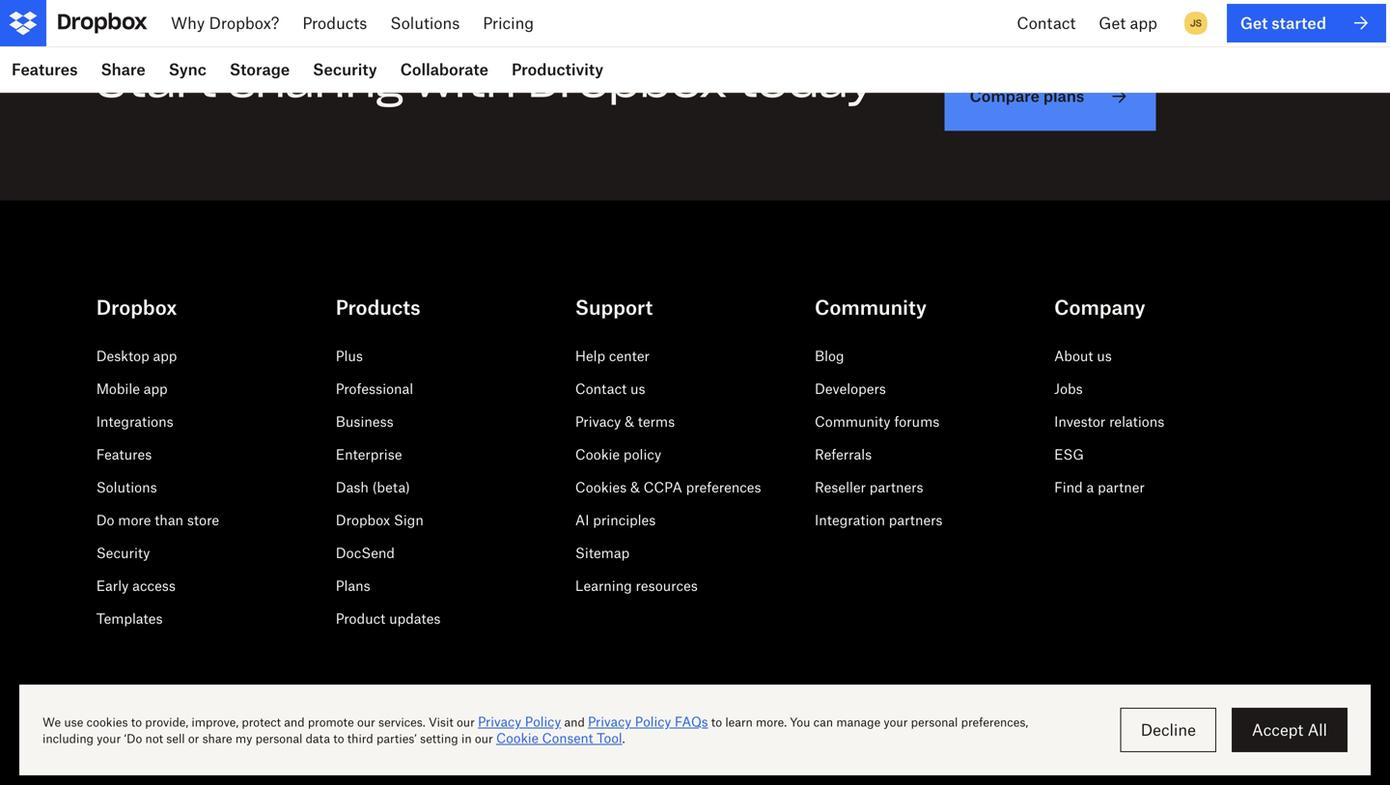 Task type: describe. For each thing, give the bounding box(es) containing it.
productivity button
[[500, 46, 615, 93]]

get started link
[[1227, 4, 1387, 42]]

community forums link
[[815, 413, 940, 430]]

esg
[[1055, 446, 1085, 463]]

do more than store
[[96, 512, 219, 528]]

store
[[187, 512, 219, 528]]

js
[[1191, 17, 1202, 29]]

community forums
[[815, 413, 940, 430]]

app for desktop app
[[153, 348, 177, 364]]

learning resources
[[576, 577, 698, 594]]

find
[[1055, 479, 1083, 495]]

plus link
[[336, 348, 363, 364]]

contact us
[[576, 380, 646, 397]]

templates link
[[96, 610, 163, 627]]

enterprise link
[[336, 446, 402, 463]]

pricing link
[[472, 0, 546, 46]]

company
[[1055, 295, 1146, 319]]

get started
[[1241, 13, 1327, 32]]

dropbox for dropbox
[[96, 295, 177, 319]]

products button
[[291, 0, 379, 46]]

products inside dropdown button
[[303, 14, 367, 32]]

reseller partners link
[[815, 479, 924, 495]]

find a partner link
[[1055, 479, 1145, 495]]

us for about us
[[1097, 348, 1112, 364]]

1 vertical spatial products
[[336, 295, 421, 319]]

sitemap
[[576, 545, 630, 561]]

get app button
[[1088, 0, 1169, 46]]

jobs link
[[1055, 380, 1083, 397]]

app for mobile app
[[144, 380, 168, 397]]

mobile app
[[96, 380, 168, 397]]

with
[[415, 59, 516, 108]]

dropbox sign
[[336, 512, 424, 528]]

docsend link
[[336, 545, 395, 561]]

share button
[[89, 46, 157, 93]]

jobs
[[1055, 380, 1083, 397]]

pricing
[[483, 14, 534, 32]]

desktop app link
[[96, 348, 177, 364]]

solutions button
[[379, 0, 472, 46]]

reseller
[[815, 479, 866, 495]]

docsend
[[336, 545, 395, 561]]

cookies & ccpa preferences link
[[576, 479, 762, 495]]

sharing
[[229, 59, 403, 108]]

enterprise
[[336, 446, 402, 463]]

partners for reseller partners
[[870, 479, 924, 495]]

features link inside footer
[[96, 446, 152, 463]]

collaborate button
[[389, 46, 500, 93]]

get app
[[1099, 14, 1158, 32]]

referrals
[[815, 446, 872, 463]]

integration
[[815, 512, 886, 528]]

dash (beta) link
[[336, 479, 410, 495]]

investor
[[1055, 413, 1106, 430]]

0 horizontal spatial features link
[[0, 46, 89, 93]]

a
[[1087, 479, 1094, 495]]

contact us link
[[576, 380, 646, 397]]

plus
[[336, 348, 363, 364]]

cookies
[[576, 479, 627, 495]]

partner
[[1098, 479, 1145, 495]]

sync button
[[157, 46, 218, 93]]

center
[[609, 348, 650, 364]]

footer containing dropbox
[[0, 247, 1391, 785]]

more
[[118, 512, 151, 528]]

storage
[[230, 60, 290, 79]]

professional link
[[336, 380, 413, 397]]

security button
[[301, 46, 389, 93]]

dropbox?
[[209, 14, 279, 32]]

& for terms
[[625, 413, 634, 430]]

integrations link
[[96, 413, 173, 430]]

get for get started
[[1241, 13, 1268, 32]]



Task type: locate. For each thing, give the bounding box(es) containing it.
1 vertical spatial solutions
[[96, 479, 157, 495]]

0 horizontal spatial solutions
[[96, 479, 157, 495]]

1 vertical spatial app
[[153, 348, 177, 364]]

partners up integration partners link
[[870, 479, 924, 495]]

business link
[[336, 413, 394, 430]]

2 community from the top
[[815, 413, 891, 430]]

about us link
[[1055, 348, 1112, 364]]

&
[[625, 413, 634, 430], [631, 479, 640, 495]]

solutions link
[[96, 479, 157, 495]]

plans
[[336, 577, 371, 594]]

security inside popup button
[[313, 60, 377, 79]]

dropbox for dropbox sign
[[336, 512, 390, 528]]

1 horizontal spatial dropbox
[[336, 512, 390, 528]]

1 vertical spatial &
[[631, 479, 640, 495]]

start
[[96, 59, 217, 108]]

privacy
[[576, 413, 621, 430]]

features up solutions link
[[96, 446, 152, 463]]

ai principles link
[[576, 512, 656, 528]]

app inside 'popup button'
[[1130, 14, 1158, 32]]

policy
[[624, 446, 662, 463]]

cookie
[[576, 446, 620, 463]]

cookies & ccpa preferences
[[576, 479, 762, 495]]

0 horizontal spatial features
[[12, 60, 78, 79]]

1 horizontal spatial solutions
[[390, 14, 460, 32]]

app right mobile
[[144, 380, 168, 397]]

0 vertical spatial app
[[1130, 14, 1158, 32]]

0 horizontal spatial contact
[[576, 380, 627, 397]]

solutions inside 'dropdown button'
[[390, 14, 460, 32]]

& left terms
[[625, 413, 634, 430]]

0 horizontal spatial security
[[96, 545, 150, 561]]

blog
[[815, 348, 845, 364]]

esg link
[[1055, 446, 1085, 463]]

security up early
[[96, 545, 150, 561]]

developers
[[815, 380, 886, 397]]

0 vertical spatial partners
[[870, 479, 924, 495]]

help center link
[[576, 348, 650, 364]]

relations
[[1110, 413, 1165, 430]]

terms
[[638, 413, 675, 430]]

community down developers
[[815, 413, 891, 430]]

features link
[[0, 46, 89, 93], [96, 446, 152, 463]]

community for community
[[815, 295, 927, 319]]

ai principles
[[576, 512, 656, 528]]

integration partners link
[[815, 512, 943, 528]]

product updates link
[[336, 610, 441, 627]]

0 vertical spatial contact
[[1017, 14, 1076, 32]]

integrations
[[96, 413, 173, 430]]

0 vertical spatial security
[[313, 60, 377, 79]]

solutions
[[390, 14, 460, 32], [96, 479, 157, 495]]

0 vertical spatial dropbox
[[528, 59, 727, 108]]

dash
[[336, 479, 369, 495]]

than
[[155, 512, 184, 528]]

0 vertical spatial features
[[12, 60, 78, 79]]

community
[[815, 295, 927, 319], [815, 413, 891, 430]]

1 vertical spatial features
[[96, 446, 152, 463]]

investor relations link
[[1055, 413, 1165, 430]]

ai
[[576, 512, 590, 528]]

security inside footer
[[96, 545, 150, 561]]

mobile app link
[[96, 380, 168, 397]]

footer
[[0, 247, 1391, 785]]

get for get app
[[1099, 14, 1126, 32]]

start sharing with dropbox today
[[96, 59, 875, 108]]

blog link
[[815, 348, 845, 364]]

1 vertical spatial contact
[[576, 380, 627, 397]]

app left js
[[1130, 14, 1158, 32]]

features left the share
[[12, 60, 78, 79]]

updates
[[389, 610, 441, 627]]

productivity
[[512, 60, 604, 79]]

features link up solutions link
[[96, 446, 152, 463]]

cookie policy
[[576, 446, 662, 463]]

developers link
[[815, 380, 886, 397]]

share
[[101, 60, 146, 79]]

why dropbox?
[[171, 14, 279, 32]]

contact inside footer
[[576, 380, 627, 397]]

integration partners
[[815, 512, 943, 528]]

mobile
[[96, 380, 140, 397]]

& for ccpa
[[631, 479, 640, 495]]

1 vertical spatial features link
[[96, 446, 152, 463]]

0 vertical spatial &
[[625, 413, 634, 430]]

0 horizontal spatial get
[[1099, 14, 1126, 32]]

security link
[[96, 545, 150, 561]]

privacy & terms link
[[576, 413, 675, 430]]

dash (beta)
[[336, 479, 410, 495]]

support
[[576, 295, 653, 319]]

solutions up collaborate
[[390, 14, 460, 32]]

security
[[313, 60, 377, 79], [96, 545, 150, 561]]

today
[[739, 59, 875, 108]]

desktop app
[[96, 348, 177, 364]]

contact button
[[1006, 0, 1088, 46]]

contact up compare plans link
[[1017, 14, 1076, 32]]

desktop
[[96, 348, 149, 364]]

get inside 'popup button'
[[1099, 14, 1126, 32]]

1 vertical spatial partners
[[889, 512, 943, 528]]

principles
[[593, 512, 656, 528]]

get left started
[[1241, 13, 1268, 32]]

js button
[[1181, 8, 1212, 39]]

community for community forums
[[815, 413, 891, 430]]

early
[[96, 577, 129, 594]]

0 vertical spatial solutions
[[390, 14, 460, 32]]

us for contact us
[[631, 380, 646, 397]]

product
[[336, 610, 386, 627]]

0 vertical spatial products
[[303, 14, 367, 32]]

access
[[132, 577, 176, 594]]

help
[[576, 348, 606, 364]]

sitemap link
[[576, 545, 630, 561]]

1 horizontal spatial security
[[313, 60, 377, 79]]

1 vertical spatial community
[[815, 413, 891, 430]]

products up security popup button
[[303, 14, 367, 32]]

app for get app
[[1130, 14, 1158, 32]]

2 vertical spatial dropbox
[[336, 512, 390, 528]]

app right desktop
[[153, 348, 177, 364]]

0 vertical spatial us
[[1097, 348, 1112, 364]]

early access link
[[96, 577, 176, 594]]

ccpa
[[644, 479, 683, 495]]

contact up privacy
[[576, 380, 627, 397]]

privacy & terms
[[576, 413, 675, 430]]

find a partner
[[1055, 479, 1145, 495]]

2 vertical spatial app
[[144, 380, 168, 397]]

compare plans link
[[945, 62, 1156, 131]]

product updates
[[336, 610, 441, 627]]

get right contact dropdown button
[[1099, 14, 1126, 32]]

started
[[1272, 13, 1327, 32]]

features link left the share
[[0, 46, 89, 93]]

compare
[[970, 87, 1040, 105]]

1 horizontal spatial us
[[1097, 348, 1112, 364]]

1 horizontal spatial get
[[1241, 13, 1268, 32]]

security down products dropdown button
[[313, 60, 377, 79]]

contact for contact us
[[576, 380, 627, 397]]

1 vertical spatial security
[[96, 545, 150, 561]]

solutions up more
[[96, 479, 157, 495]]

do
[[96, 512, 114, 528]]

about
[[1055, 348, 1094, 364]]

cookie policy link
[[576, 446, 662, 463]]

sync
[[169, 60, 207, 79]]

learning resources link
[[576, 577, 698, 594]]

& left ccpa
[[631, 479, 640, 495]]

products up plus link
[[336, 295, 421, 319]]

contact for contact
[[1017, 14, 1076, 32]]

collaborate
[[400, 60, 489, 79]]

us right about
[[1097, 348, 1112, 364]]

1 horizontal spatial features
[[96, 446, 152, 463]]

storage button
[[218, 46, 301, 93]]

0 vertical spatial community
[[815, 295, 927, 319]]

2 horizontal spatial dropbox
[[528, 59, 727, 108]]

do more than store link
[[96, 512, 219, 528]]

community up blog link
[[815, 295, 927, 319]]

1 horizontal spatial contact
[[1017, 14, 1076, 32]]

1 community from the top
[[815, 295, 927, 319]]

contact
[[1017, 14, 1076, 32], [576, 380, 627, 397]]

partners for integration partners
[[889, 512, 943, 528]]

0 horizontal spatial dropbox
[[96, 295, 177, 319]]

1 horizontal spatial features link
[[96, 446, 152, 463]]

early access
[[96, 577, 176, 594]]

0 horizontal spatial us
[[631, 380, 646, 397]]

0 vertical spatial features link
[[0, 46, 89, 93]]

resources
[[636, 577, 698, 594]]

features
[[12, 60, 78, 79], [96, 446, 152, 463]]

us down the center
[[631, 380, 646, 397]]

preferences
[[686, 479, 762, 495]]

contact inside dropdown button
[[1017, 14, 1076, 32]]

1 vertical spatial us
[[631, 380, 646, 397]]

us
[[1097, 348, 1112, 364], [631, 380, 646, 397]]

reseller partners
[[815, 479, 924, 495]]

partners down reseller partners link
[[889, 512, 943, 528]]

1 vertical spatial dropbox
[[96, 295, 177, 319]]



Task type: vqa. For each thing, say whether or not it's contained in the screenshot.
Help center
yes



